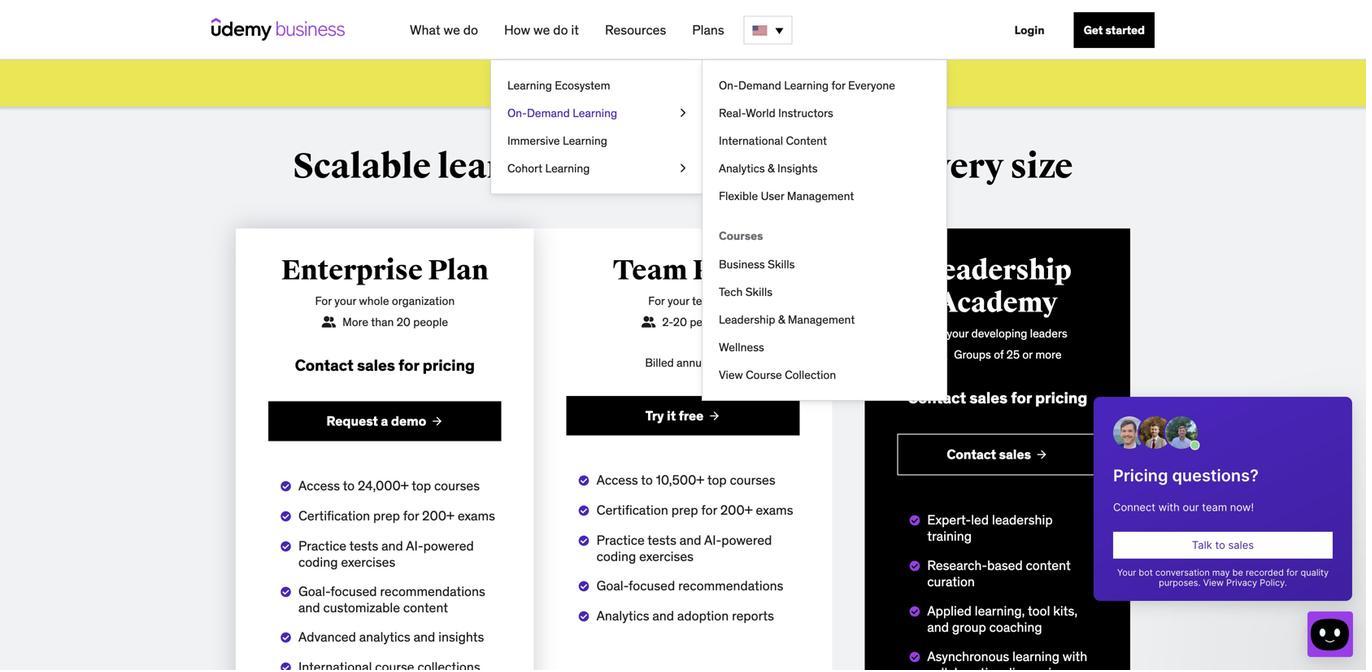 Task type: describe. For each thing, give the bounding box(es) containing it.
leadership & management
[[719, 312, 855, 327]]

menu navigation
[[397, 0, 1155, 400]]

learning for asynchronous
[[1013, 648, 1060, 665]]

business
[[719, 257, 765, 272]]

sales for plan
[[357, 355, 395, 375]]

expert-
[[927, 511, 971, 528]]

1 vertical spatial it
[[667, 407, 676, 424]]

wellness
[[719, 340, 764, 355]]

and up goal-focused recommendations and customizable content
[[382, 537, 403, 554]]

pricing for academy
[[1035, 388, 1088, 407]]

reports
[[732, 608, 774, 624]]

content
[[786, 133, 827, 148]]

for down "access to 10,500+ top courses"
[[701, 502, 717, 519]]

advanced
[[298, 629, 356, 645]]

content inside goal-focused recommendations and customizable content
[[403, 599, 448, 616]]

for inside on-demand learning for everyone link
[[832, 78, 846, 93]]

analytics & insights link
[[719, 155, 818, 182]]

academy
[[937, 286, 1058, 320]]

developing
[[972, 326, 1027, 341]]

learning up on-demand learning
[[507, 78, 552, 93]]

demand for on-demand learning for everyone
[[738, 78, 781, 93]]

applied
[[927, 602, 972, 619]]

analytics and adoption reports
[[597, 608, 774, 624]]

organization
[[392, 294, 455, 308]]

exercises for team
[[639, 548, 694, 565]]

1 the from the left
[[781, 74, 801, 92]]

learning ecosystem link
[[491, 72, 703, 99]]

instructors
[[778, 106, 834, 120]]

24,000+
[[358, 477, 409, 494]]

top for team
[[707, 472, 727, 488]]

learning for scalable
[[438, 146, 577, 188]]

every
[[914, 146, 1004, 188]]

solid image for leadership academy
[[933, 349, 948, 360]]

enterprise plan for your whole organization
[[281, 254, 489, 308]]

and inside applied learning, tool kits, and group coaching
[[927, 619, 949, 635]]

discussions
[[1005, 664, 1073, 670]]

started
[[1106, 23, 1145, 37]]

practice for team
[[597, 532, 645, 549]]

collaborative
[[927, 664, 1002, 670]]

annually.
[[677, 355, 721, 370]]

practice for enterprise
[[298, 537, 347, 554]]

and up goal-focused recommendations
[[680, 532, 701, 549]]

goal- for team plan
[[597, 578, 629, 594]]

contact for enterprise plan
[[295, 355, 354, 375]]

contact for leadership academy
[[908, 388, 966, 407]]

whole
[[359, 294, 389, 308]]

analytics
[[359, 629, 410, 645]]

sales for academy
[[970, 388, 1008, 407]]

2 people from the left
[[690, 315, 725, 329]]

curation
[[927, 573, 975, 590]]

25
[[1007, 347, 1020, 362]]

get for get started
[[1084, 23, 1103, 37]]

learning ecosystem
[[507, 78, 610, 93]]

2 vertical spatial contact
[[947, 446, 996, 463]]

learning,
[[975, 602, 1025, 619]]

plans
[[692, 22, 724, 38]]

flexible user management
[[719, 189, 854, 203]]

enterprise
[[281, 254, 423, 288]]

skills
[[633, 75, 662, 92]]

on-demand learning
[[507, 106, 617, 120]]

request
[[326, 413, 378, 430]]

2 the from the left
[[563, 75, 583, 92]]

coding for enterprise plan
[[298, 554, 338, 570]]

a
[[381, 413, 388, 430]]

resources
[[605, 22, 666, 38]]

asynchronous learning with collaborative discussions
[[927, 648, 1088, 670]]

for down access to 24,000+ top courses
[[403, 507, 419, 524]]

try
[[646, 407, 664, 424]]

exams for team plan
[[756, 502, 793, 519]]

leadership
[[992, 511, 1053, 528]]

flexible
[[719, 189, 758, 203]]

certification prep for 200+ exams for team
[[597, 502, 793, 519]]

group
[[952, 619, 986, 635]]

organizations
[[639, 146, 867, 188]]

200+ for team
[[720, 502, 753, 519]]

to for team plan
[[641, 472, 653, 488]]

courses for team plan
[[730, 472, 776, 488]]

tool
[[1028, 602, 1050, 619]]

management for flexible user management
[[787, 189, 854, 203]]

ai- for team
[[704, 532, 722, 549]]

courses for enterprise plan
[[434, 477, 480, 494]]

certification for enterprise plan
[[298, 507, 370, 524]]

coding for team plan
[[597, 548, 636, 565]]

solid image
[[322, 316, 336, 328]]

for for leadership academy
[[928, 326, 944, 341]]

collection
[[785, 368, 836, 382]]

immersive learning
[[507, 133, 607, 148]]

international content link
[[719, 127, 827, 155]]

get the report
[[756, 74, 842, 92]]

groups
[[954, 347, 991, 362]]

analytics for analytics & insights
[[719, 161, 765, 176]]

tech
[[719, 285, 743, 299]]

real-world instructors link
[[719, 99, 834, 127]]

world
[[746, 106, 776, 120]]

report
[[804, 74, 842, 92]]

& for leadership
[[778, 312, 785, 327]]

learning up instructors
[[784, 78, 829, 93]]

recommendations for team
[[678, 578, 784, 594]]

request a demo
[[326, 413, 426, 430]]

demand for on-demand learning
[[527, 106, 570, 120]]

training
[[927, 528, 972, 544]]

get for get the report
[[756, 74, 777, 92]]

real-
[[719, 106, 746, 120]]

course
[[746, 368, 782, 382]]

tech skills link
[[719, 278, 773, 306]]

for down or
[[1011, 388, 1032, 407]]

powered for enterprise plan
[[423, 537, 474, 554]]

view course collection link
[[719, 361, 836, 389]]

flexible user management link
[[719, 182, 854, 210]]

goal-focused recommendations
[[597, 578, 784, 594]]

2-
[[662, 315, 673, 329]]

your for leadership
[[947, 326, 969, 341]]

groups of 25 or more
[[954, 347, 1062, 362]]

what are the hottest skills for 2024?
[[505, 75, 722, 92]]

on- for on-demand learning
[[507, 106, 527, 120]]

exams for enterprise plan
[[458, 507, 495, 524]]

plan for enterprise plan
[[428, 254, 489, 288]]

focused for enterprise
[[330, 583, 377, 600]]

ecosystem
[[555, 78, 610, 93]]

10,500+
[[656, 472, 705, 488]]

access to 24,000+ top courses
[[298, 477, 480, 494]]

view
[[719, 368, 743, 382]]

on-demand learning for everyone link
[[719, 72, 895, 99]]

prep for team
[[672, 502, 698, 519]]

try it free
[[646, 407, 704, 424]]

focused for team
[[629, 578, 675, 594]]

free
[[679, 407, 704, 424]]

based
[[987, 557, 1023, 574]]

2 20 from the left
[[673, 315, 687, 329]]

get started
[[1084, 23, 1145, 37]]

or
[[1023, 347, 1033, 362]]

asynchronous
[[927, 648, 1010, 665]]

2-20 people
[[662, 315, 725, 329]]

access to 10,500+ top courses
[[597, 472, 776, 488]]

to for enterprise plan
[[343, 477, 355, 494]]



Task type: vqa. For each thing, say whether or not it's contained in the screenshot.
Analytics & Insights link
yes



Task type: locate. For each thing, give the bounding box(es) containing it.
prep for enterprise
[[373, 507, 400, 524]]

do
[[463, 22, 478, 38], [553, 22, 568, 38]]

applied learning, tool kits, and group coaching
[[927, 602, 1078, 635]]

1 vertical spatial leadership
[[719, 312, 776, 327]]

goal- inside goal-focused recommendations and customizable content
[[298, 583, 331, 600]]

tests up goal-focused recommendations and customizable content
[[349, 537, 378, 554]]

tech skills
[[719, 285, 773, 299]]

0 vertical spatial management
[[787, 189, 854, 203]]

0 horizontal spatial 20
[[397, 315, 411, 329]]

focused
[[629, 578, 675, 594], [330, 583, 377, 600]]

what we do
[[410, 22, 478, 38]]

management up collection
[[788, 312, 855, 327]]

to left 24,000+
[[343, 477, 355, 494]]

tests for team
[[648, 532, 677, 549]]

business skills
[[719, 257, 795, 272]]

do inside popup button
[[463, 22, 478, 38]]

coding up customizable in the left bottom of the page
[[298, 554, 338, 570]]

on- for on-demand learning for everyone
[[719, 78, 738, 93]]

cohort learning link
[[491, 155, 703, 182]]

for inside enterprise plan for your whole organization
[[315, 294, 332, 308]]

solid image
[[642, 316, 656, 328], [933, 349, 948, 360]]

your for team
[[668, 294, 690, 308]]

goal- for enterprise plan
[[298, 583, 331, 600]]

it inside dropdown button
[[571, 22, 579, 38]]

learning up cohort learning link
[[563, 133, 607, 148]]

get up world
[[756, 74, 777, 92]]

practice tests and ai-powered coding exercises for enterprise
[[298, 537, 474, 570]]

led
[[971, 511, 989, 528]]

certification prep for 200+ exams down access to 24,000+ top courses
[[298, 507, 495, 524]]

expert-led leadership training
[[927, 511, 1053, 544]]

practice tests and ai-powered coding exercises
[[597, 532, 772, 565], [298, 537, 474, 570]]

certification prep for 200+ exams down "access to 10,500+ top courses"
[[597, 502, 793, 519]]

contact sales for pricing down groups of 25 or more
[[908, 388, 1088, 407]]

1 horizontal spatial goal-
[[597, 578, 629, 594]]

cohort
[[507, 161, 543, 176]]

0 horizontal spatial demand
[[527, 106, 570, 120]]

sales up leadership
[[999, 446, 1031, 463]]

0 vertical spatial contact sales for pricing
[[295, 355, 475, 375]]

leadership for academy
[[924, 254, 1072, 288]]

content inside research-based content curation
[[1026, 557, 1071, 574]]

what we do button
[[403, 15, 485, 45]]

certification prep for 200+ exams
[[597, 502, 793, 519], [298, 507, 495, 524]]

view course collection
[[719, 368, 836, 382]]

ai- up goal-focused recommendations and customizable content
[[406, 537, 423, 554]]

tests up goal-focused recommendations
[[648, 532, 677, 549]]

1 horizontal spatial content
[[1026, 557, 1071, 574]]

contact
[[295, 355, 354, 375], [908, 388, 966, 407], [947, 446, 996, 463]]

0 horizontal spatial contact sales for pricing
[[295, 355, 475, 375]]

1 horizontal spatial on-
[[719, 78, 738, 93]]

access left the 10,500+
[[597, 472, 638, 488]]

contact sales for pricing down than
[[295, 355, 475, 375]]

ai- for enterprise
[[406, 537, 423, 554]]

what inside popup button
[[410, 22, 440, 38]]

1 vertical spatial learning
[[1013, 648, 1060, 665]]

team
[[613, 254, 688, 288]]

powered up goal-focused recommendations and customizable content
[[423, 537, 474, 554]]

1 vertical spatial contact sales for pricing
[[908, 388, 1088, 407]]

and
[[680, 532, 701, 549], [382, 537, 403, 554], [298, 599, 320, 616], [653, 608, 674, 624], [927, 619, 949, 635], [414, 629, 435, 645]]

1 vertical spatial solid image
[[933, 349, 948, 360]]

0 vertical spatial get
[[1084, 23, 1103, 37]]

200+
[[720, 502, 753, 519], [422, 507, 455, 524]]

login
[[1015, 23, 1045, 37]]

your inside team plan for your team
[[668, 294, 690, 308]]

and left group at the bottom of the page
[[927, 619, 949, 635]]

goal- up advanced
[[298, 583, 331, 600]]

1 horizontal spatial demand
[[738, 78, 781, 93]]

and left insights on the bottom left of page
[[414, 629, 435, 645]]

0 horizontal spatial prep
[[373, 507, 400, 524]]

1 horizontal spatial get
[[1084, 23, 1103, 37]]

the left report
[[781, 74, 801, 92]]

certification prep for 200+ exams for enterprise
[[298, 507, 495, 524]]

do left 'how'
[[463, 22, 478, 38]]

focused up analytics and adoption reports
[[629, 578, 675, 594]]

200+ down "access to 10,500+ top courses"
[[720, 502, 753, 519]]

1 horizontal spatial it
[[667, 407, 676, 424]]

what for what are the hottest skills for 2024?
[[505, 75, 536, 92]]

analytics inside menu navigation
[[719, 161, 765, 176]]

0 horizontal spatial learning
[[438, 146, 577, 188]]

your inside leadership academy for your developing leaders
[[947, 326, 969, 341]]

20 right than
[[397, 315, 411, 329]]

management down insights
[[787, 189, 854, 203]]

with
[[1063, 648, 1088, 665]]

practice tests and ai-powered coding exercises for team
[[597, 532, 772, 565]]

0 horizontal spatial exercises
[[341, 554, 395, 570]]

demo
[[391, 413, 426, 430]]

0 horizontal spatial get
[[756, 74, 777, 92]]

do inside dropdown button
[[553, 22, 568, 38]]

access
[[597, 472, 638, 488], [298, 477, 340, 494]]

recommendations up reports
[[678, 578, 784, 594]]

0 horizontal spatial people
[[413, 315, 448, 329]]

1 horizontal spatial focused
[[629, 578, 675, 594]]

management
[[787, 189, 854, 203], [788, 312, 855, 327]]

learning down immersive learning
[[545, 161, 590, 176]]

on- up real-
[[719, 78, 738, 93]]

200+ down access to 24,000+ top courses
[[422, 507, 455, 524]]

everyone
[[848, 78, 895, 93]]

1 horizontal spatial for
[[648, 294, 665, 308]]

for right skills
[[665, 75, 683, 92]]

1 horizontal spatial &
[[778, 312, 785, 327]]

people down organization
[[413, 315, 448, 329]]

your up 2-
[[668, 294, 690, 308]]

0 horizontal spatial coding
[[298, 554, 338, 570]]

contact sales for pricing for academy
[[908, 388, 1088, 407]]

and left the adoption
[[653, 608, 674, 624]]

1 vertical spatial &
[[778, 312, 785, 327]]

learning down learning ecosystem link
[[573, 106, 617, 120]]

your inside enterprise plan for your whole organization
[[334, 294, 356, 308]]

your up groups
[[947, 326, 969, 341]]

for inside leadership academy for your developing leaders
[[928, 326, 944, 341]]

1 horizontal spatial pricing
[[1035, 388, 1088, 407]]

for for enterprise plan
[[315, 294, 332, 308]]

exercises up goal-focused recommendations and customizable content
[[341, 554, 395, 570]]

0 horizontal spatial for
[[315, 294, 332, 308]]

20
[[397, 315, 411, 329], [673, 315, 687, 329]]

1 we from the left
[[444, 22, 460, 38]]

0 horizontal spatial certification prep for 200+ exams
[[298, 507, 495, 524]]

focused up advanced
[[330, 583, 377, 600]]

2 do from the left
[[553, 22, 568, 38]]

1 horizontal spatial recommendations
[[678, 578, 784, 594]]

pricing for plan
[[423, 355, 475, 375]]

0 horizontal spatial powered
[[423, 537, 474, 554]]

0 vertical spatial sales
[[357, 355, 395, 375]]

team plan for your team
[[613, 254, 753, 308]]

and inside goal-focused recommendations and customizable content
[[298, 599, 320, 616]]

solid image left groups
[[933, 349, 948, 360]]

0 horizontal spatial leadership
[[719, 312, 776, 327]]

research-based content curation
[[927, 557, 1071, 590]]

0 vertical spatial demand
[[738, 78, 781, 93]]

it right try
[[667, 407, 676, 424]]

1 horizontal spatial plan
[[693, 254, 753, 288]]

get started link
[[1074, 12, 1155, 48]]

how we do it
[[504, 22, 579, 38]]

sales down groups
[[970, 388, 1008, 407]]

analytics down goal-focused recommendations
[[597, 608, 649, 624]]

for inside team plan for your team
[[648, 294, 665, 308]]

learning down coaching
[[1013, 648, 1060, 665]]

1 horizontal spatial leadership
[[924, 254, 1072, 288]]

contact down groups
[[908, 388, 966, 407]]

billed
[[645, 355, 674, 370]]

solid image for team plan
[[642, 316, 656, 328]]

research-
[[927, 557, 987, 574]]

plan
[[428, 254, 489, 288], [693, 254, 753, 288]]

1 vertical spatial skills
[[746, 285, 773, 299]]

of left the 25
[[994, 347, 1004, 362]]

how we do it button
[[498, 15, 586, 45]]

powered for team plan
[[722, 532, 772, 549]]

skills right business
[[768, 257, 795, 272]]

plans button
[[686, 15, 731, 45]]

certification down the 10,500+
[[597, 502, 668, 519]]

1 horizontal spatial top
[[707, 472, 727, 488]]

request a demo link
[[268, 402, 502, 441]]

for left developing
[[928, 326, 944, 341]]

do for what we do
[[463, 22, 478, 38]]

people
[[413, 315, 448, 329], [690, 315, 725, 329]]

more
[[342, 315, 368, 329]]

1 vertical spatial get
[[756, 74, 777, 92]]

for up 2-
[[648, 294, 665, 308]]

demand up world
[[738, 78, 781, 93]]

1 horizontal spatial solid image
[[933, 349, 948, 360]]

20 up billed annually. in the bottom of the page
[[673, 315, 687, 329]]

try it free link
[[567, 396, 800, 436]]

we right 'how'
[[534, 22, 550, 38]]

leadership down tech skills link
[[719, 312, 776, 327]]

tests for enterprise
[[349, 537, 378, 554]]

leadership inside menu navigation
[[719, 312, 776, 327]]

customizable
[[323, 599, 400, 616]]

for left the 'everyone' at right top
[[832, 78, 846, 93]]

1 vertical spatial pricing
[[1035, 388, 1088, 407]]

0 vertical spatial leadership
[[924, 254, 1072, 288]]

2 plan from the left
[[693, 254, 753, 288]]

top right 24,000+
[[412, 477, 431, 494]]

it up ecosystem
[[571, 22, 579, 38]]

skills down business skills at the top right of the page
[[746, 285, 773, 299]]

prep down access to 24,000+ top courses
[[373, 507, 400, 524]]

0 horizontal spatial of
[[874, 146, 907, 188]]

1 horizontal spatial prep
[[672, 502, 698, 519]]

for down on-demand learning link
[[583, 146, 633, 188]]

0 horizontal spatial &
[[768, 161, 775, 176]]

powered up goal-focused recommendations
[[722, 532, 772, 549]]

courses right 24,000+
[[434, 477, 480, 494]]

0 horizontal spatial solid image
[[642, 316, 656, 328]]

0 horizontal spatial your
[[334, 294, 356, 308]]

do right 'how'
[[553, 22, 568, 38]]

we for how
[[534, 22, 550, 38]]

0 horizontal spatial we
[[444, 22, 460, 38]]

ai-
[[704, 532, 722, 549], [406, 537, 423, 554]]

1 horizontal spatial of
[[994, 347, 1004, 362]]

top right the 10,500+
[[707, 472, 727, 488]]

1 horizontal spatial certification prep for 200+ exams
[[597, 502, 793, 519]]

1 plan from the left
[[428, 254, 489, 288]]

1 horizontal spatial certification
[[597, 502, 668, 519]]

cohort learning
[[507, 161, 590, 176]]

& for analytics
[[768, 161, 775, 176]]

management for leadership & management
[[788, 312, 855, 327]]

courses right the 10,500+
[[730, 472, 776, 488]]

leadership academy for your developing leaders
[[924, 254, 1072, 341]]

your for enterprise
[[334, 294, 356, 308]]

login button
[[1005, 12, 1055, 48]]

1 horizontal spatial to
[[641, 472, 653, 488]]

business skills link
[[719, 250, 795, 278]]

200+ for enterprise
[[422, 507, 455, 524]]

for up solid icon
[[315, 294, 332, 308]]

1 horizontal spatial your
[[668, 294, 690, 308]]

0 horizontal spatial on-
[[507, 106, 527, 120]]

we inside dropdown button
[[534, 22, 550, 38]]

goal-
[[597, 578, 629, 594], [298, 583, 331, 600]]

1 horizontal spatial tests
[[648, 532, 677, 549]]

the right are
[[563, 75, 583, 92]]

than
[[371, 315, 394, 329]]

billed annually.
[[645, 355, 721, 370]]

0 vertical spatial analytics
[[719, 161, 765, 176]]

1 horizontal spatial people
[[690, 315, 725, 329]]

exercises up goal-focused recommendations
[[639, 548, 694, 565]]

content up advanced analytics and insights on the bottom of the page
[[403, 599, 448, 616]]

2024?
[[686, 75, 722, 92]]

0 vertical spatial contact
[[295, 355, 354, 375]]

learning down on-demand learning
[[438, 146, 577, 188]]

pricing down more than 20 people
[[423, 355, 475, 375]]

demand up immersive learning
[[527, 106, 570, 120]]

0 horizontal spatial it
[[571, 22, 579, 38]]

of left "every"
[[874, 146, 907, 188]]

0 horizontal spatial practice
[[298, 537, 347, 554]]

recommendations for enterprise
[[380, 583, 485, 600]]

1 horizontal spatial courses
[[730, 472, 776, 488]]

1 horizontal spatial do
[[553, 22, 568, 38]]

0 horizontal spatial courses
[[434, 477, 480, 494]]

0 horizontal spatial recommendations
[[380, 583, 485, 600]]

1 do from the left
[[463, 22, 478, 38]]

1 horizontal spatial what
[[505, 75, 536, 92]]

0 horizontal spatial top
[[412, 477, 431, 494]]

1 horizontal spatial the
[[781, 74, 801, 92]]

pricing
[[423, 355, 475, 375], [1035, 388, 1088, 407]]

1 horizontal spatial practice
[[597, 532, 645, 549]]

content right based
[[1026, 557, 1071, 574]]

0 horizontal spatial ai-
[[406, 537, 423, 554]]

practice tests and ai-powered coding exercises up goal-focused recommendations
[[597, 532, 772, 565]]

leadership up developing
[[924, 254, 1072, 288]]

scalable learning for organizations of every size
[[293, 146, 1073, 188]]

1 horizontal spatial contact sales for pricing
[[908, 388, 1088, 407]]

leadership
[[924, 254, 1072, 288], [719, 312, 776, 327]]

access left 24,000+
[[298, 477, 340, 494]]

exams
[[756, 502, 793, 519], [458, 507, 495, 524]]

recommendations
[[678, 578, 784, 594], [380, 583, 485, 600]]

top for enterprise
[[412, 477, 431, 494]]

1 vertical spatial what
[[505, 75, 536, 92]]

1 horizontal spatial coding
[[597, 548, 636, 565]]

0 vertical spatial of
[[874, 146, 907, 188]]

on- up immersive
[[507, 106, 527, 120]]

practice tests and ai-powered coding exercises up goal-focused recommendations and customizable content
[[298, 537, 474, 570]]

focused inside goal-focused recommendations and customizable content
[[330, 583, 377, 600]]

contact sales link
[[897, 434, 1098, 475]]

1 vertical spatial sales
[[970, 388, 1008, 407]]

immersive learning link
[[491, 127, 703, 155]]

recommendations inside goal-focused recommendations and customizable content
[[380, 583, 485, 600]]

recommendations up insights on the bottom left of page
[[380, 583, 485, 600]]

goal- up analytics and adoption reports
[[597, 578, 629, 594]]

to left the 10,500+
[[641, 472, 653, 488]]

1 20 from the left
[[397, 315, 411, 329]]

pricing down more
[[1035, 388, 1088, 407]]

solid image left 2-
[[642, 316, 656, 328]]

0 horizontal spatial do
[[463, 22, 478, 38]]

leadership for &
[[719, 312, 776, 327]]

contact sales for pricing for plan
[[295, 355, 475, 375]]

1 people from the left
[[413, 315, 448, 329]]

analytics for analytics and adoption reports
[[597, 608, 649, 624]]

plan inside team plan for your team
[[693, 254, 753, 288]]

2 vertical spatial sales
[[999, 446, 1031, 463]]

access for enterprise
[[298, 477, 340, 494]]

skills
[[768, 257, 795, 272], [746, 285, 773, 299]]

0 horizontal spatial tests
[[349, 537, 378, 554]]

1 horizontal spatial learning
[[1013, 648, 1060, 665]]

0 horizontal spatial goal-
[[298, 583, 331, 600]]

0 horizontal spatial focused
[[330, 583, 377, 600]]

do for how we do it
[[553, 22, 568, 38]]

1 horizontal spatial we
[[534, 22, 550, 38]]

0 horizontal spatial practice tests and ai-powered coding exercises
[[298, 537, 474, 570]]

sales down than
[[357, 355, 395, 375]]

contact sales
[[947, 446, 1031, 463]]

advanced analytics and insights
[[298, 629, 484, 645]]

0 horizontal spatial what
[[410, 22, 440, 38]]

0 horizontal spatial access
[[298, 477, 340, 494]]

0 vertical spatial learning
[[438, 146, 577, 188]]

what
[[410, 22, 440, 38], [505, 75, 536, 92]]

get left the started
[[1084, 23, 1103, 37]]

people down team
[[690, 315, 725, 329]]

to
[[641, 472, 653, 488], [343, 477, 355, 494]]

and up advanced
[[298, 599, 320, 616]]

we left 'how'
[[444, 22, 460, 38]]

we inside popup button
[[444, 22, 460, 38]]

0 vertical spatial &
[[768, 161, 775, 176]]

skills for tech skills
[[746, 285, 773, 299]]

access for team
[[597, 472, 638, 488]]

on-demand learning link
[[491, 99, 703, 127]]

certification for team plan
[[597, 502, 668, 519]]

0 horizontal spatial to
[[343, 477, 355, 494]]

&
[[768, 161, 775, 176], [778, 312, 785, 327]]

practice
[[597, 532, 645, 549], [298, 537, 347, 554]]

1 vertical spatial demand
[[527, 106, 570, 120]]

0 horizontal spatial the
[[563, 75, 583, 92]]

for down more than 20 people
[[399, 355, 419, 375]]

plan for team plan
[[693, 254, 753, 288]]

prep down "access to 10,500+ top courses"
[[672, 502, 698, 519]]

certification down 24,000+
[[298, 507, 370, 524]]

for
[[315, 294, 332, 308], [648, 294, 665, 308], [928, 326, 944, 341]]

contact down solid icon
[[295, 355, 354, 375]]

immersive
[[507, 133, 560, 148]]

hottest
[[586, 75, 630, 92]]

0 vertical spatial pricing
[[423, 355, 475, 375]]

we for what
[[444, 22, 460, 38]]

learning inside asynchronous learning with collaborative discussions
[[1013, 648, 1060, 665]]

0 vertical spatial content
[[1026, 557, 1071, 574]]

exercises for enterprise
[[341, 554, 395, 570]]

1 vertical spatial contact
[[908, 388, 966, 407]]

1 horizontal spatial access
[[597, 472, 638, 488]]

1 horizontal spatial powered
[[722, 532, 772, 549]]

are
[[540, 75, 560, 92]]

exercises
[[639, 548, 694, 565], [341, 554, 395, 570]]

analytics
[[719, 161, 765, 176], [597, 608, 649, 624]]

contact sales for pricing
[[295, 355, 475, 375], [908, 388, 1088, 407]]

for for team plan
[[648, 294, 665, 308]]

1 horizontal spatial exercises
[[639, 548, 694, 565]]

plan inside enterprise plan for your whole organization
[[428, 254, 489, 288]]

what for what we do
[[410, 22, 440, 38]]

1 horizontal spatial 200+
[[720, 502, 753, 519]]

insights
[[438, 629, 484, 645]]

0 horizontal spatial analytics
[[597, 608, 649, 624]]

wellness link
[[719, 333, 764, 361]]

your up more
[[334, 294, 356, 308]]

udemy business image
[[211, 18, 345, 41]]

get inside menu navigation
[[1084, 23, 1103, 37]]

skills for business skills
[[768, 257, 795, 272]]

international content
[[719, 133, 827, 148]]

analytics up the flexible
[[719, 161, 765, 176]]

coding up goal-focused recommendations
[[597, 548, 636, 565]]

content
[[1026, 557, 1071, 574], [403, 599, 448, 616]]

1 horizontal spatial exams
[[756, 502, 793, 519]]

on-demand learning for everyone
[[719, 78, 895, 93]]

how
[[504, 22, 530, 38]]

2 we from the left
[[534, 22, 550, 38]]

resources button
[[599, 15, 673, 45]]

ai- up goal-focused recommendations
[[704, 532, 722, 549]]



